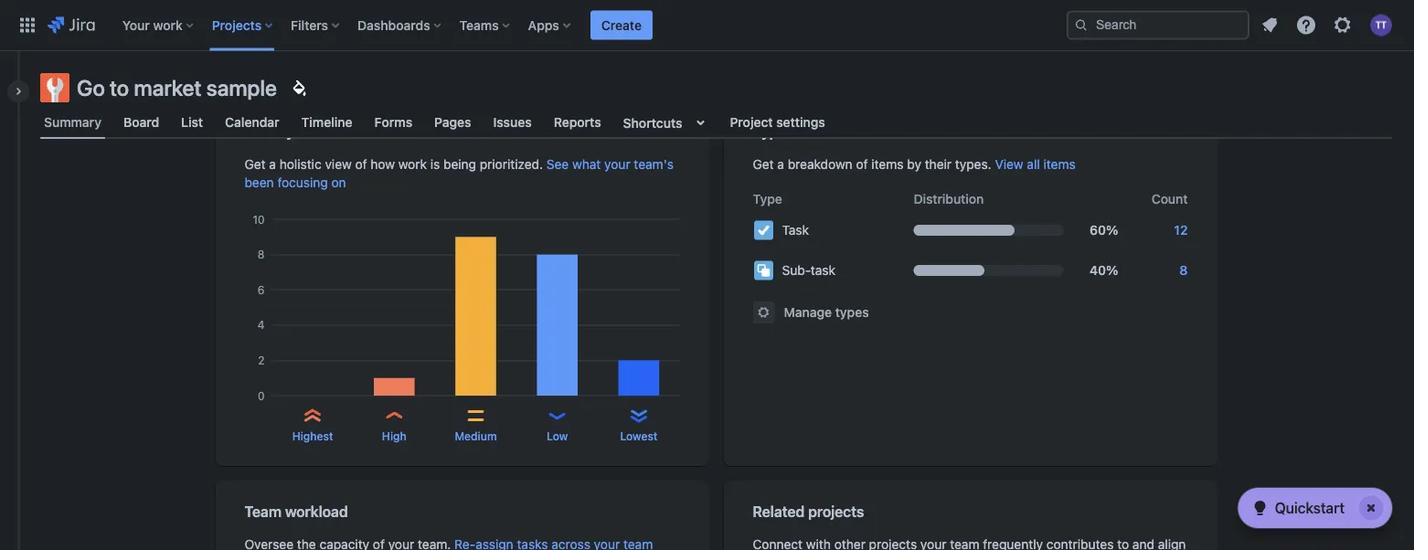 Task type: locate. For each thing, give the bounding box(es) containing it.
2 % from the top
[[1106, 263, 1119, 278]]

holistic
[[279, 157, 322, 172]]

create
[[601, 17, 642, 32]]

appswitcher icon image
[[16, 14, 38, 36]]

banner containing your work
[[0, 0, 1414, 51]]

your
[[604, 157, 630, 172]]

work
[[153, 17, 183, 32], [815, 123, 849, 140], [398, 157, 427, 172]]

apps
[[528, 17, 559, 32]]

1 horizontal spatial get
[[753, 157, 774, 172]]

breakdown
[[298, 123, 374, 140], [788, 157, 853, 172]]

count
[[1152, 192, 1188, 207]]

of left the how
[[355, 157, 367, 172]]

a for breakdown
[[777, 157, 784, 172]]

manage types link
[[742, 298, 880, 327]]

their
[[925, 157, 952, 172]]

lowest image
[[628, 405, 650, 427]]

0 horizontal spatial a
[[269, 157, 276, 172]]

work inside popup button
[[153, 17, 183, 32]]

settings
[[776, 115, 825, 130]]

1 get from the left
[[245, 157, 266, 172]]

1 vertical spatial breakdown
[[788, 157, 853, 172]]

0 horizontal spatial breakdown
[[298, 123, 374, 140]]

of left by
[[856, 157, 868, 172]]

% down 60 % in the top of the page
[[1106, 263, 1119, 278]]

items left by
[[871, 157, 904, 172]]

low link
[[547, 429, 568, 444]]

create button
[[590, 11, 653, 40]]

work right your on the left top of page
[[153, 17, 183, 32]]

high image
[[383, 405, 405, 427]]

team's
[[634, 157, 674, 172]]

settings image
[[1332, 14, 1354, 36]]

timeline link
[[298, 106, 356, 139]]

2 horizontal spatial work
[[815, 123, 849, 140]]

of right "types"
[[798, 123, 812, 140]]

jira image
[[48, 14, 95, 36], [48, 14, 95, 36]]

go to market sample
[[77, 75, 277, 101]]

project settings link
[[726, 106, 829, 139]]

2 get from the left
[[753, 157, 774, 172]]

banner
[[0, 0, 1414, 51]]

1 % from the top
[[1106, 223, 1119, 238]]

get down "types"
[[753, 157, 774, 172]]

a
[[269, 157, 276, 172], [777, 157, 784, 172]]

0 horizontal spatial items
[[871, 157, 904, 172]]

see
[[547, 157, 569, 172]]

of
[[798, 123, 812, 140], [355, 157, 367, 172], [856, 157, 868, 172]]

60 %
[[1090, 223, 1119, 238]]

work left the is
[[398, 157, 427, 172]]

a down "types"
[[777, 157, 784, 172]]

quickstart button
[[1238, 488, 1392, 528]]

a up been
[[269, 157, 276, 172]]

get up been
[[245, 157, 266, 172]]

1 a from the left
[[269, 157, 276, 172]]

medium image
[[465, 405, 487, 427]]

% up 40 %
[[1106, 223, 1119, 238]]

1 horizontal spatial a
[[777, 157, 784, 172]]

shortcuts button
[[620, 106, 715, 139]]

types.
[[955, 157, 992, 172]]

check image
[[1249, 497, 1271, 519]]

market
[[134, 75, 202, 101]]

%
[[1106, 223, 1119, 238], [1106, 263, 1119, 278]]

lowest link
[[620, 429, 658, 444]]

highest
[[292, 430, 333, 443]]

Search field
[[1067, 11, 1250, 40]]

task
[[811, 263, 836, 278]]

manage
[[784, 305, 832, 320]]

get
[[245, 157, 266, 172], [753, 157, 774, 172]]

0 vertical spatial work
[[153, 17, 183, 32]]

1 horizontal spatial of
[[798, 123, 812, 140]]

projects button
[[206, 11, 280, 40]]

primary element
[[11, 0, 1067, 51]]

related
[[753, 503, 805, 521]]

notifications image
[[1259, 14, 1281, 36]]

2 vertical spatial work
[[398, 157, 427, 172]]

project settings
[[730, 115, 825, 130]]

items right all
[[1044, 157, 1076, 172]]

teams
[[460, 17, 499, 32]]

1 horizontal spatial items
[[1044, 157, 1076, 172]]

see what your team's been focusing on
[[245, 157, 674, 190]]

get a holistic view of how work is being prioritized.
[[245, 157, 547, 172]]

sub-task
[[782, 263, 836, 278]]

forms link
[[371, 106, 416, 139]]

breakdown down types of work
[[788, 157, 853, 172]]

0 horizontal spatial work
[[153, 17, 183, 32]]

1 horizontal spatial work
[[398, 157, 427, 172]]

work right "types"
[[815, 123, 849, 140]]

board
[[123, 115, 159, 130]]

high
[[382, 430, 407, 443]]

distribution
[[914, 192, 984, 207]]

0 vertical spatial %
[[1106, 223, 1119, 238]]

0 horizontal spatial of
[[355, 157, 367, 172]]

breakdown up view
[[298, 123, 374, 140]]

high link
[[382, 429, 407, 444]]

tab list
[[29, 106, 1403, 139]]

see what your team's been focusing on link
[[245, 157, 674, 190]]

projects
[[808, 503, 864, 521]]

0 horizontal spatial get
[[245, 157, 266, 172]]

1 horizontal spatial breakdown
[[788, 157, 853, 172]]

calendar link
[[221, 106, 283, 139]]

1 vertical spatial %
[[1106, 263, 1119, 278]]

set background color image
[[288, 77, 310, 99]]

view
[[325, 157, 352, 172]]

being
[[443, 157, 476, 172]]

items
[[871, 157, 904, 172], [1044, 157, 1076, 172]]

2 a from the left
[[777, 157, 784, 172]]

low image
[[546, 405, 568, 427]]

types of work
[[753, 123, 849, 140]]

40
[[1090, 263, 1106, 278]]

your profile and settings image
[[1370, 14, 1392, 36]]

calendar
[[225, 115, 279, 130]]

tab list containing summary
[[29, 106, 1403, 139]]

shortcuts
[[623, 115, 682, 130]]

priority
[[245, 123, 294, 140]]



Task type: vqa. For each thing, say whether or not it's contained in the screenshot.
left work
yes



Task type: describe. For each thing, give the bounding box(es) containing it.
help image
[[1295, 14, 1317, 36]]

forms
[[374, 115, 412, 130]]

12
[[1174, 223, 1188, 238]]

team workload
[[245, 503, 348, 521]]

projects
[[212, 17, 262, 32]]

12 link
[[1174, 223, 1188, 238]]

all
[[1027, 157, 1040, 172]]

sample
[[206, 75, 277, 101]]

highest link
[[292, 429, 333, 444]]

view
[[995, 157, 1024, 172]]

teams button
[[454, 11, 517, 40]]

priority breakdown
[[245, 123, 374, 140]]

get for get a breakdown of items by their types. view all items
[[753, 157, 774, 172]]

project
[[730, 115, 773, 130]]

filters button
[[285, 11, 347, 40]]

by
[[907, 157, 921, 172]]

reports link
[[550, 106, 605, 139]]

get for get a holistic view of how work is being prioritized.
[[245, 157, 266, 172]]

summary
[[44, 115, 101, 130]]

manage types
[[784, 305, 869, 320]]

list
[[181, 115, 203, 130]]

apps button
[[523, 11, 578, 40]]

to
[[110, 75, 129, 101]]

sidebar navigation image
[[0, 73, 40, 110]]

% for 40
[[1106, 263, 1119, 278]]

dashboards
[[358, 17, 430, 32]]

a for holistic
[[269, 157, 276, 172]]

lowest
[[620, 430, 658, 443]]

filters
[[291, 17, 328, 32]]

get a breakdown of items by their types. view all items
[[753, 157, 1076, 172]]

8 link
[[1180, 263, 1188, 278]]

been
[[245, 175, 274, 190]]

list link
[[177, 106, 207, 139]]

medium
[[455, 430, 497, 443]]

dismiss quickstart image
[[1357, 494, 1386, 523]]

view all items link
[[995, 157, 1076, 172]]

your work
[[122, 17, 183, 32]]

on
[[331, 175, 346, 190]]

prioritized.
[[480, 157, 543, 172]]

1 items from the left
[[871, 157, 904, 172]]

your work button
[[117, 11, 201, 40]]

how
[[371, 157, 395, 172]]

1 vertical spatial work
[[815, 123, 849, 140]]

pages link
[[431, 106, 475, 139]]

60
[[1090, 223, 1106, 238]]

team
[[245, 503, 282, 521]]

go
[[77, 75, 105, 101]]

focusing
[[277, 175, 328, 190]]

40 %
[[1090, 263, 1119, 278]]

is
[[430, 157, 440, 172]]

low
[[547, 430, 568, 443]]

highest image
[[302, 405, 324, 427]]

search image
[[1074, 18, 1089, 32]]

dashboards button
[[352, 11, 449, 40]]

workload
[[285, 503, 348, 521]]

2 horizontal spatial of
[[856, 157, 868, 172]]

types
[[835, 305, 869, 320]]

2 items from the left
[[1044, 157, 1076, 172]]

pages
[[434, 115, 471, 130]]

% for 60
[[1106, 223, 1119, 238]]

task
[[782, 223, 809, 238]]

issues link
[[490, 106, 535, 139]]

0 vertical spatial breakdown
[[298, 123, 374, 140]]

quickstart
[[1275, 500, 1345, 517]]

reports
[[554, 115, 601, 130]]

medium link
[[455, 429, 497, 444]]

8
[[1180, 263, 1188, 278]]

what
[[572, 157, 601, 172]]

issues
[[493, 115, 532, 130]]

types
[[753, 123, 794, 140]]

related projects
[[753, 503, 864, 521]]

sub-
[[782, 263, 811, 278]]

type
[[753, 192, 782, 207]]

board link
[[120, 106, 163, 139]]



